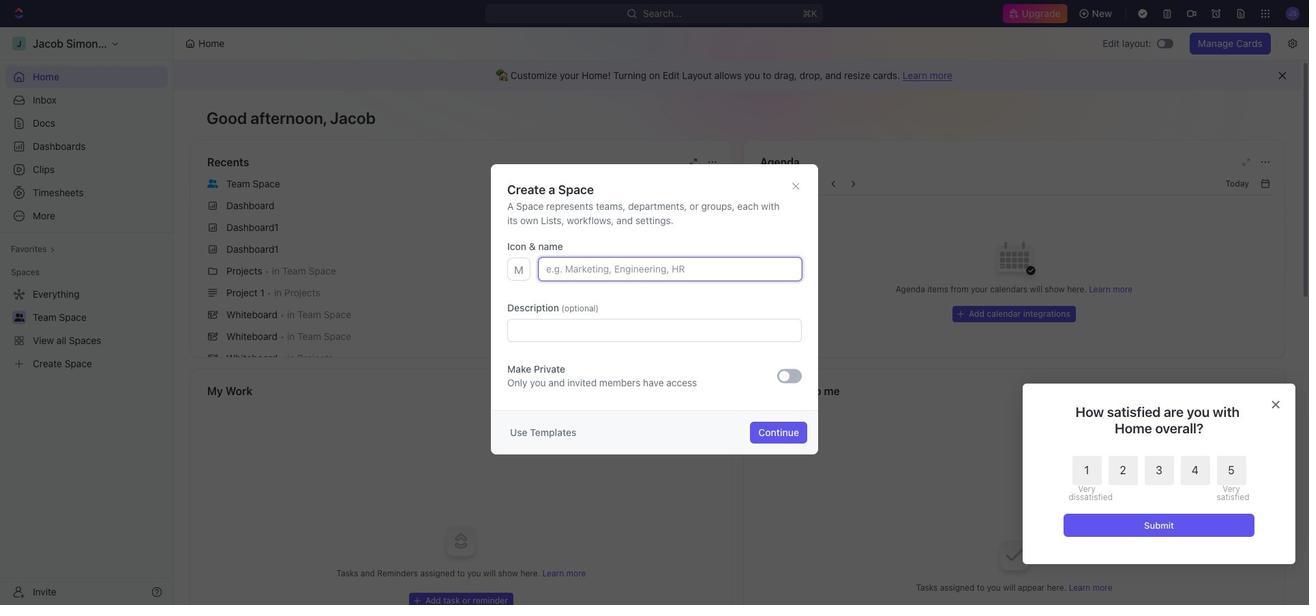 Task type: describe. For each thing, give the bounding box(es) containing it.
0 horizontal spatial dialog
[[491, 164, 818, 455]]

tree inside sidebar navigation
[[5, 284, 168, 375]]



Task type: vqa. For each thing, say whether or not it's contained in the screenshot.
dialog to the right
yes



Task type: locate. For each thing, give the bounding box(es) containing it.
e.g. Marketing, Engineering, HR field
[[539, 258, 802, 281]]

none field inside dialog
[[507, 319, 802, 342]]

option group inside dialog
[[1069, 456, 1246, 502]]

alert
[[174, 61, 1302, 91]]

tree
[[5, 284, 168, 375]]

1 horizontal spatial dialog
[[1023, 384, 1296, 565]]

sidebar navigation
[[0, 27, 174, 606]]

user group image
[[207, 179, 218, 188]]

dialog
[[491, 164, 818, 455], [1023, 384, 1296, 565]]

None field
[[507, 319, 802, 342]]

option group
[[1069, 456, 1246, 502]]



